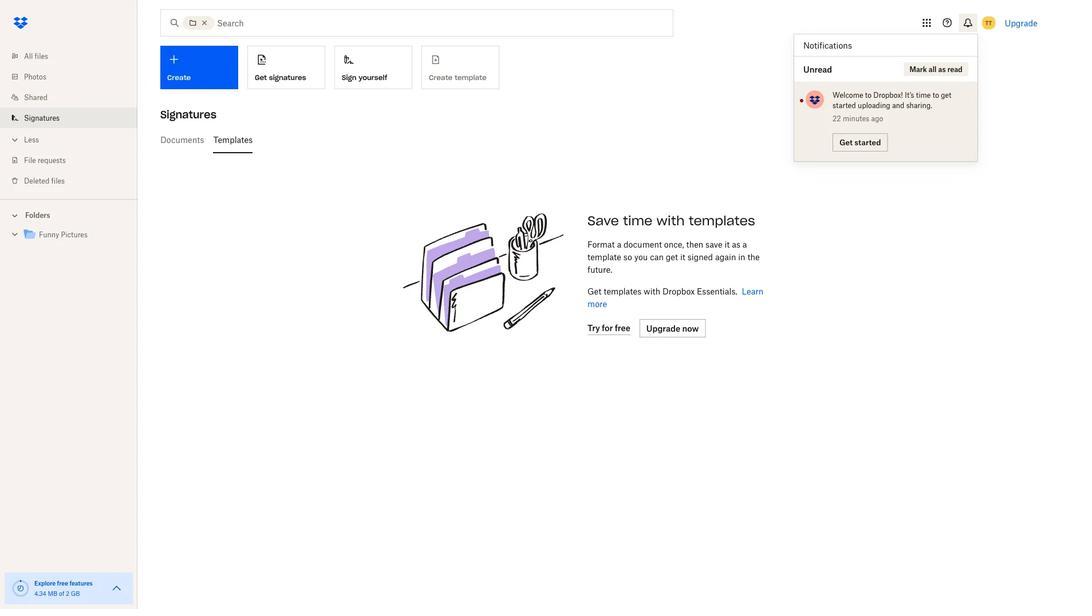 Task type: describe. For each thing, give the bounding box(es) containing it.
deleted
[[24, 177, 49, 185]]

1 horizontal spatial templates
[[689, 213, 755, 229]]

get signatures button
[[247, 46, 325, 89]]

signatures inside list item
[[24, 114, 60, 122]]

started inside button
[[855, 138, 881, 147]]

all files link
[[9, 46, 137, 66]]

mb
[[48, 591, 57, 598]]

dropbox
[[663, 287, 695, 296]]

pictures
[[61, 231, 88, 239]]

signatures list item
[[0, 108, 137, 128]]

dropbox!
[[874, 91, 903, 99]]

get for get signatures
[[255, 73, 267, 82]]

get for get templates with dropbox essentials.
[[588, 287, 602, 296]]

can
[[650, 252, 664, 262]]

upgrade link
[[1005, 18, 1038, 28]]

shared
[[24, 93, 48, 102]]

22
[[833, 114, 841, 123]]

signed
[[688, 252, 713, 262]]

2
[[66, 591, 69, 598]]

save time with templates
[[588, 213, 755, 229]]

unread
[[804, 64, 832, 74]]

document
[[624, 240, 662, 249]]

get templates with dropbox essentials.
[[588, 287, 738, 296]]

0 horizontal spatial it
[[680, 252, 685, 262]]

1 horizontal spatial signatures
[[160, 108, 216, 121]]

with for time
[[657, 213, 685, 229]]

photos link
[[9, 66, 137, 87]]

as inside format a document once, then save it as a template so you can get it signed again in the future.
[[732, 240, 741, 249]]

started inside welcome to dropbox! it's time to get started uploading and sharing. 22 minutes ago
[[833, 101, 856, 110]]

files for deleted files
[[51, 177, 65, 185]]

mark all as read button
[[904, 62, 968, 76]]

learn more
[[588, 287, 764, 309]]

signatures link
[[9, 108, 137, 128]]

in
[[738, 252, 745, 262]]

explore
[[34, 580, 56, 588]]

with for templates
[[644, 287, 660, 296]]

file
[[24, 156, 36, 165]]

format
[[588, 240, 615, 249]]

templates tab
[[213, 126, 253, 153]]

4.34
[[34, 591, 46, 598]]

get started
[[840, 138, 881, 147]]

minutes
[[843, 114, 870, 123]]

1 a from the left
[[617, 240, 621, 249]]

file requests
[[24, 156, 66, 165]]

signatures
[[269, 73, 306, 82]]

dropbox image
[[9, 11, 32, 34]]

learn
[[742, 287, 764, 296]]

free
[[57, 580, 68, 588]]

template
[[588, 252, 621, 262]]

tab list containing documents
[[160, 126, 1042, 153]]

funny
[[39, 231, 59, 239]]

shared link
[[9, 87, 137, 108]]

save
[[588, 213, 619, 229]]

sharing.
[[906, 101, 932, 110]]

you
[[634, 252, 648, 262]]

requests
[[38, 156, 66, 165]]

save
[[706, 240, 723, 249]]

learn more link
[[588, 287, 764, 309]]



Task type: vqa. For each thing, say whether or not it's contained in the screenshot.
2
yes



Task type: locate. For each thing, give the bounding box(es) containing it.
0 horizontal spatial get
[[666, 252, 678, 262]]

1 horizontal spatial it
[[725, 240, 730, 249]]

sign yourself button
[[334, 46, 412, 89]]

get down once,
[[666, 252, 678, 262]]

gb
[[71, 591, 80, 598]]

all files
[[24, 52, 48, 60]]

again
[[715, 252, 736, 262]]

with left the dropbox
[[644, 287, 660, 296]]

1 vertical spatial files
[[51, 177, 65, 185]]

1 horizontal spatial get
[[588, 287, 602, 296]]

1 to from the left
[[865, 91, 872, 99]]

time inside welcome to dropbox! it's time to get started uploading and sharing. 22 minutes ago
[[916, 91, 931, 99]]

of
[[59, 591, 64, 598]]

get down read at the right top
[[941, 91, 952, 99]]

to down mark all as read button
[[933, 91, 939, 99]]

time up sharing. at the right of page
[[916, 91, 931, 99]]

get signatures
[[255, 73, 306, 82]]

funny pictures
[[39, 231, 88, 239]]

0 horizontal spatial templates
[[604, 287, 642, 296]]

documents
[[160, 135, 204, 145]]

0 vertical spatial as
[[938, 65, 946, 74]]

started down ago
[[855, 138, 881, 147]]

ago
[[871, 114, 883, 123]]

all
[[24, 52, 33, 60]]

0 vertical spatial it
[[725, 240, 730, 249]]

2 a from the left
[[743, 240, 747, 249]]

get inside format a document once, then save it as a template so you can get it signed again in the future.
[[666, 252, 678, 262]]

1 vertical spatial it
[[680, 252, 685, 262]]

0 horizontal spatial time
[[623, 213, 653, 229]]

and
[[892, 101, 905, 110]]

0 horizontal spatial as
[[732, 240, 741, 249]]

get
[[255, 73, 267, 82], [840, 138, 853, 147], [588, 287, 602, 296]]

list containing all files
[[0, 39, 137, 199]]

the
[[748, 252, 760, 262]]

1 vertical spatial with
[[644, 287, 660, 296]]

features
[[70, 580, 93, 588]]

tab list
[[160, 126, 1042, 153]]

0 vertical spatial started
[[833, 101, 856, 110]]

a right format
[[617, 240, 621, 249]]

folders
[[25, 211, 50, 220]]

to up uploading
[[865, 91, 872, 99]]

files right all
[[35, 52, 48, 60]]

quota usage element
[[11, 580, 30, 598]]

welcome to dropbox! it's time to get started uploading and sharing. button
[[833, 90, 966, 111]]

1 vertical spatial as
[[732, 240, 741, 249]]

less image
[[9, 134, 21, 146]]

read
[[948, 65, 963, 74]]

files for all files
[[35, 52, 48, 60]]

1 vertical spatial started
[[855, 138, 881, 147]]

uploading
[[858, 101, 891, 110]]

as inside button
[[938, 65, 946, 74]]

get inside welcome to dropbox! it's time to get started uploading and sharing. 22 minutes ago
[[941, 91, 952, 99]]

it down once,
[[680, 252, 685, 262]]

time up document
[[623, 213, 653, 229]]

0 vertical spatial templates
[[689, 213, 755, 229]]

list
[[0, 39, 137, 199]]

so
[[624, 252, 632, 262]]

mark
[[910, 65, 927, 74]]

notifications
[[804, 40, 852, 50]]

1 vertical spatial time
[[623, 213, 653, 229]]

get left signatures
[[255, 73, 267, 82]]

1 vertical spatial templates
[[604, 287, 642, 296]]

get started button
[[833, 133, 888, 152]]

0 horizontal spatial get
[[255, 73, 267, 82]]

deleted files
[[24, 177, 65, 185]]

welcome to dropbox! it's time to get started uploading and sharing. 22 minutes ago
[[833, 91, 952, 123]]

0 horizontal spatial files
[[35, 52, 48, 60]]

format a document once, then save it as a template so you can get it signed again in the future.
[[588, 240, 760, 275]]

get down 22
[[840, 138, 853, 147]]

mark all as read
[[910, 65, 963, 74]]

0 vertical spatial get
[[255, 73, 267, 82]]

0 horizontal spatial a
[[617, 240, 621, 249]]

2 to from the left
[[933, 91, 939, 99]]

with up once,
[[657, 213, 685, 229]]

funny pictures link
[[23, 228, 128, 243]]

1 horizontal spatial files
[[51, 177, 65, 185]]

1 horizontal spatial get
[[941, 91, 952, 99]]

once,
[[664, 240, 684, 249]]

it
[[725, 240, 730, 249], [680, 252, 685, 262]]

a up in
[[743, 240, 747, 249]]

documents tab
[[160, 126, 204, 153]]

file requests link
[[9, 150, 137, 171]]

0 vertical spatial get
[[941, 91, 952, 99]]

as up in
[[732, 240, 741, 249]]

started down welcome
[[833, 101, 856, 110]]

templates
[[213, 135, 253, 145]]

get for get started
[[840, 138, 853, 147]]

signatures
[[160, 108, 216, 121], [24, 114, 60, 122]]

templates up more
[[604, 287, 642, 296]]

1 horizontal spatial as
[[938, 65, 946, 74]]

0 horizontal spatial to
[[865, 91, 872, 99]]

get up more
[[588, 287, 602, 296]]

0 vertical spatial time
[[916, 91, 931, 99]]

1 horizontal spatial a
[[743, 240, 747, 249]]

a
[[617, 240, 621, 249], [743, 240, 747, 249]]

yourself
[[359, 73, 387, 82]]

signatures up documents on the top left of the page
[[160, 108, 216, 121]]

0 horizontal spatial signatures
[[24, 114, 60, 122]]

all
[[929, 65, 937, 74]]

sign
[[342, 73, 357, 82]]

signatures down shared
[[24, 114, 60, 122]]

1 vertical spatial get
[[666, 252, 678, 262]]

it's
[[905, 91, 914, 99]]

as
[[938, 65, 946, 74], [732, 240, 741, 249]]

1 vertical spatial get
[[840, 138, 853, 147]]

0 vertical spatial with
[[657, 213, 685, 229]]

more
[[588, 299, 607, 309]]

1 horizontal spatial to
[[933, 91, 939, 99]]

time
[[916, 91, 931, 99], [623, 213, 653, 229]]

2 horizontal spatial get
[[840, 138, 853, 147]]

then
[[686, 240, 703, 249]]

get
[[941, 91, 952, 99], [666, 252, 678, 262]]

explore free features 4.34 mb of 2 gb
[[34, 580, 93, 598]]

upgrade
[[1005, 18, 1038, 28]]

with
[[657, 213, 685, 229], [644, 287, 660, 296]]

future.
[[588, 265, 613, 275]]

to
[[865, 91, 872, 99], [933, 91, 939, 99]]

templates up save
[[689, 213, 755, 229]]

sign yourself
[[342, 73, 387, 82]]

None field
[[0, 0, 84, 13]]

less
[[24, 135, 39, 144]]

1 horizontal spatial time
[[916, 91, 931, 99]]

deleted files link
[[9, 171, 137, 191]]

0 vertical spatial files
[[35, 52, 48, 60]]

welcome
[[833, 91, 863, 99]]

essentials.
[[697, 287, 738, 296]]

started
[[833, 101, 856, 110], [855, 138, 881, 147]]

as right all
[[938, 65, 946, 74]]

folders button
[[0, 207, 137, 224]]

it up again
[[725, 240, 730, 249]]

files right deleted
[[51, 177, 65, 185]]

templates
[[689, 213, 755, 229], [604, 287, 642, 296]]

files
[[35, 52, 48, 60], [51, 177, 65, 185]]

2 vertical spatial get
[[588, 287, 602, 296]]

photos
[[24, 72, 46, 81]]



